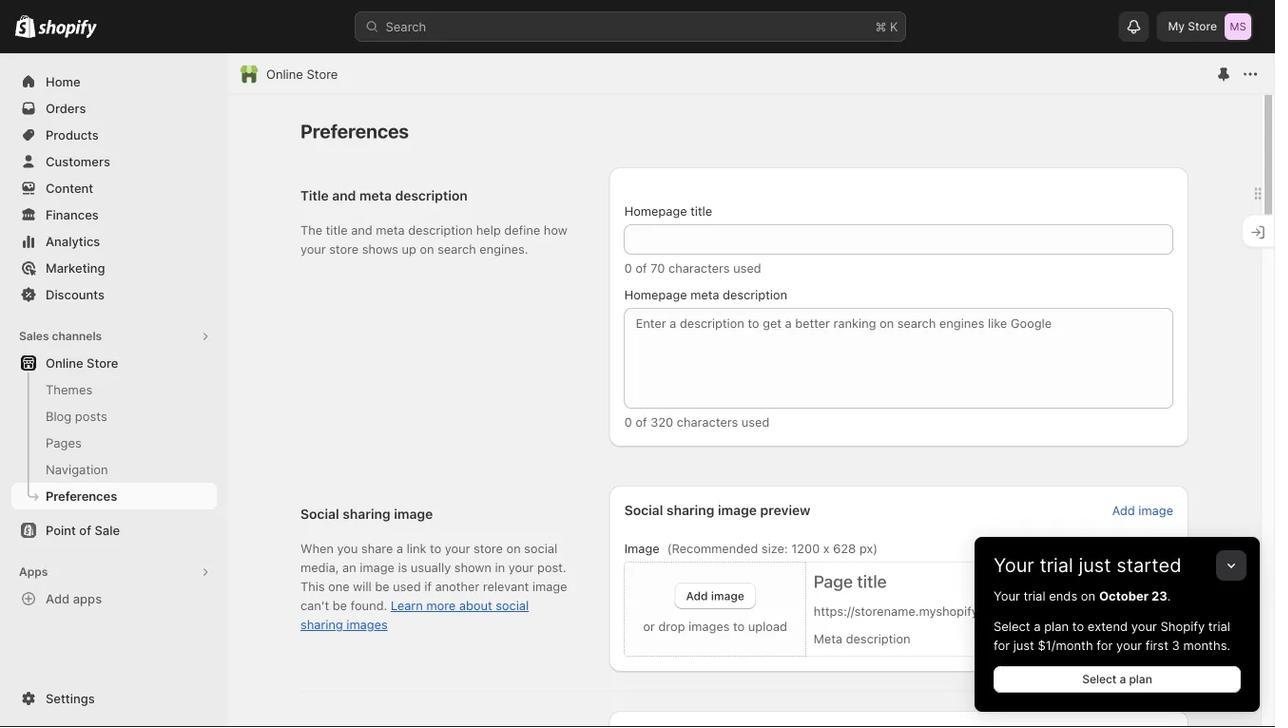 Task type: describe. For each thing, give the bounding box(es) containing it.
posts
[[75, 409, 107, 424]]

1 horizontal spatial online
[[266, 67, 303, 81]]

23
[[1152, 589, 1167, 603]]

marketing link
[[11, 255, 217, 281]]

customers
[[46, 154, 110, 169]]

settings link
[[11, 686, 217, 712]]

1 horizontal spatial store
[[307, 67, 338, 81]]

shopify image
[[38, 19, 97, 38]]

sales channels
[[19, 329, 102, 343]]

to
[[1072, 619, 1084, 634]]

trial for just
[[1040, 554, 1073, 577]]

channels
[[52, 329, 102, 343]]

finances link
[[11, 202, 217, 228]]

sales channels button
[[11, 323, 217, 350]]

navigation link
[[11, 456, 217, 483]]

a for select a plan
[[1120, 673, 1126, 687]]

your trial just started button
[[975, 537, 1260, 577]]

.
[[1167, 589, 1171, 603]]

online store image
[[240, 65, 259, 84]]

search
[[386, 19, 426, 34]]

content
[[46, 181, 93, 195]]

apps button
[[11, 559, 217, 586]]

of
[[79, 523, 91, 538]]

select a plan
[[1082, 673, 1152, 687]]

shopify
[[1161, 619, 1205, 634]]

your trial just started
[[994, 554, 1182, 577]]

a for select a plan to extend your shopify trial for just $1/month for your first 3 months.
[[1034, 619, 1041, 634]]

pages
[[46, 436, 82, 450]]

themes
[[46, 382, 92, 397]]

0 vertical spatial store
[[1188, 19, 1217, 33]]

months.
[[1183, 638, 1230, 653]]

extend
[[1088, 619, 1128, 634]]

settings
[[46, 691, 95, 706]]

marketing
[[46, 261, 105, 275]]

sale
[[95, 523, 120, 538]]

navigation
[[46, 462, 108, 477]]

apps
[[73, 591, 102, 606]]

your trial ends on october 23 .
[[994, 589, 1171, 603]]

select for select a plan
[[1082, 673, 1117, 687]]

preferences link
[[11, 483, 217, 510]]

analytics link
[[11, 228, 217, 255]]

3
[[1172, 638, 1180, 653]]

shopify image
[[15, 15, 35, 38]]

trial inside select a plan to extend your shopify trial for just $1/month for your first 3 months.
[[1208, 619, 1230, 634]]

content link
[[11, 175, 217, 202]]

just inside select a plan to extend your shopify trial for just $1/month for your first 3 months.
[[1013, 638, 1034, 653]]

your for your trial ends on october 23 .
[[994, 589, 1020, 603]]

blog posts
[[46, 409, 107, 424]]

blog posts link
[[11, 403, 217, 430]]

first
[[1146, 638, 1169, 653]]

0 vertical spatial online store
[[266, 67, 338, 81]]

home link
[[11, 68, 217, 95]]

sales
[[19, 329, 49, 343]]

1 horizontal spatial online store link
[[266, 65, 338, 84]]

started
[[1117, 554, 1182, 577]]

add
[[46, 591, 70, 606]]

my store image
[[1225, 13, 1251, 40]]

home
[[46, 74, 80, 89]]



Task type: vqa. For each thing, say whether or not it's contained in the screenshot.
K
yes



Task type: locate. For each thing, give the bounding box(es) containing it.
plan up $1/month
[[1044, 619, 1069, 634]]

1 horizontal spatial select
[[1082, 673, 1117, 687]]

0 horizontal spatial online store link
[[11, 350, 217, 377]]

$1/month
[[1038, 638, 1093, 653]]

1 vertical spatial store
[[307, 67, 338, 81]]

for
[[994, 638, 1010, 653], [1097, 638, 1113, 653]]

plan
[[1044, 619, 1069, 634], [1129, 673, 1152, 687]]

a
[[1034, 619, 1041, 634], [1120, 673, 1126, 687]]

point of sale button
[[0, 517, 228, 544]]

just inside dropdown button
[[1079, 554, 1111, 577]]

themes link
[[11, 377, 217, 403]]

1 vertical spatial your
[[994, 589, 1020, 603]]

plan inside select a plan to extend your shopify trial for just $1/month for your first 3 months.
[[1044, 619, 1069, 634]]

point
[[46, 523, 76, 538]]

⌘
[[875, 19, 887, 34]]

0 horizontal spatial select
[[994, 619, 1030, 634]]

0 horizontal spatial plan
[[1044, 619, 1069, 634]]

trial
[[1040, 554, 1073, 577], [1024, 589, 1046, 603], [1208, 619, 1230, 634]]

plan inside select a plan link
[[1129, 673, 1152, 687]]

your up the first
[[1131, 619, 1157, 634]]

a up $1/month
[[1034, 619, 1041, 634]]

1 for from the left
[[994, 638, 1010, 653]]

apps
[[19, 565, 48, 579]]

add apps button
[[11, 586, 217, 612]]

store right "online store" icon
[[307, 67, 338, 81]]

1 your from the top
[[994, 554, 1034, 577]]

0 horizontal spatial a
[[1034, 619, 1041, 634]]

online store
[[266, 67, 338, 81], [46, 356, 118, 370]]

0 horizontal spatial online store
[[46, 356, 118, 370]]

discounts
[[46, 287, 105, 302]]

for down the extend
[[1097, 638, 1113, 653]]

october
[[1099, 589, 1149, 603]]

2 for from the left
[[1097, 638, 1113, 653]]

1 vertical spatial a
[[1120, 673, 1126, 687]]

0 vertical spatial your
[[1131, 619, 1157, 634]]

0 vertical spatial trial
[[1040, 554, 1073, 577]]

discounts link
[[11, 281, 217, 308]]

1 vertical spatial online store link
[[11, 350, 217, 377]]

0 horizontal spatial online
[[46, 356, 83, 370]]

products link
[[11, 122, 217, 148]]

online
[[266, 67, 303, 81], [46, 356, 83, 370]]

2 vertical spatial trial
[[1208, 619, 1230, 634]]

1 horizontal spatial plan
[[1129, 673, 1152, 687]]

plan for select a plan
[[1129, 673, 1152, 687]]

store down sales channels button
[[87, 356, 118, 370]]

blog
[[46, 409, 72, 424]]

my
[[1168, 19, 1185, 33]]

0 vertical spatial your
[[994, 554, 1034, 577]]

0 vertical spatial select
[[994, 619, 1030, 634]]

preferences
[[46, 489, 117, 503]]

store
[[1188, 19, 1217, 33], [307, 67, 338, 81], [87, 356, 118, 370]]

select
[[994, 619, 1030, 634], [1082, 673, 1117, 687]]

⌘ k
[[875, 19, 898, 34]]

online store inside "link"
[[46, 356, 118, 370]]

online store right "online store" icon
[[266, 67, 338, 81]]

your up 'your trial ends on october 23 .'
[[994, 554, 1034, 577]]

point of sale
[[46, 523, 120, 538]]

0 horizontal spatial just
[[1013, 638, 1034, 653]]

trial inside dropdown button
[[1040, 554, 1073, 577]]

select inside select a plan to extend your shopify trial for just $1/month for your first 3 months.
[[994, 619, 1030, 634]]

your left the first
[[1116, 638, 1142, 653]]

my store
[[1168, 19, 1217, 33]]

add apps
[[46, 591, 102, 606]]

1 vertical spatial online
[[46, 356, 83, 370]]

0 vertical spatial plan
[[1044, 619, 1069, 634]]

orders
[[46, 101, 86, 116]]

0 vertical spatial just
[[1079, 554, 1111, 577]]

1 vertical spatial just
[[1013, 638, 1034, 653]]

orders link
[[11, 95, 217, 122]]

just
[[1079, 554, 1111, 577], [1013, 638, 1034, 653]]

0 vertical spatial online store link
[[266, 65, 338, 84]]

products
[[46, 127, 99, 142]]

1 vertical spatial select
[[1082, 673, 1117, 687]]

online store down channels
[[46, 356, 118, 370]]

1 vertical spatial plan
[[1129, 673, 1152, 687]]

select a plan link
[[994, 667, 1241, 693]]

a inside select a plan to extend your shopify trial for just $1/month for your first 3 months.
[[1034, 619, 1041, 634]]

point of sale link
[[11, 517, 217, 544]]

online store link down channels
[[11, 350, 217, 377]]

online store link
[[266, 65, 338, 84], [11, 350, 217, 377]]

your for your trial just started
[[994, 554, 1034, 577]]

ends
[[1049, 589, 1078, 603]]

analytics
[[46, 234, 100, 249]]

0 vertical spatial online
[[266, 67, 303, 81]]

select down select a plan to extend your shopify trial for just $1/month for your first 3 months.
[[1082, 673, 1117, 687]]

trial up months.
[[1208, 619, 1230, 634]]

trial for ends
[[1024, 589, 1046, 603]]

plan for select a plan to extend your shopify trial for just $1/month for your first 3 months.
[[1044, 619, 1069, 634]]

a down select a plan to extend your shopify trial for just $1/month for your first 3 months.
[[1120, 673, 1126, 687]]

2 horizontal spatial store
[[1188, 19, 1217, 33]]

0 horizontal spatial for
[[994, 638, 1010, 653]]

0 horizontal spatial store
[[87, 356, 118, 370]]

online right "online store" icon
[[266, 67, 303, 81]]

online store link right "online store" icon
[[266, 65, 338, 84]]

1 vertical spatial your
[[1116, 638, 1142, 653]]

your
[[994, 554, 1034, 577], [994, 589, 1020, 603]]

your left 'ends'
[[994, 589, 1020, 603]]

store right the my
[[1188, 19, 1217, 33]]

your inside your trial just started "element"
[[994, 589, 1020, 603]]

plan down the first
[[1129, 673, 1152, 687]]

select left to
[[994, 619, 1030, 634]]

1 horizontal spatial a
[[1120, 673, 1126, 687]]

2 your from the top
[[994, 589, 1020, 603]]

select for select a plan to extend your shopify trial for just $1/month for your first 3 months.
[[994, 619, 1030, 634]]

pages link
[[11, 430, 217, 456]]

your inside your trial just started dropdown button
[[994, 554, 1034, 577]]

0 vertical spatial a
[[1034, 619, 1041, 634]]

1 horizontal spatial online store
[[266, 67, 338, 81]]

just up on
[[1079, 554, 1111, 577]]

trial up 'ends'
[[1040, 554, 1073, 577]]

for left $1/month
[[994, 638, 1010, 653]]

online down sales channels
[[46, 356, 83, 370]]

1 horizontal spatial for
[[1097, 638, 1113, 653]]

customers link
[[11, 148, 217, 175]]

your trial just started element
[[975, 587, 1260, 712]]

2 vertical spatial store
[[87, 356, 118, 370]]

trial left 'ends'
[[1024, 589, 1046, 603]]

1 horizontal spatial just
[[1079, 554, 1111, 577]]

k
[[890, 19, 898, 34]]

1 vertical spatial online store
[[46, 356, 118, 370]]

just left $1/month
[[1013, 638, 1034, 653]]

select a plan to extend your shopify trial for just $1/month for your first 3 months.
[[994, 619, 1230, 653]]

1 vertical spatial trial
[[1024, 589, 1046, 603]]

your
[[1131, 619, 1157, 634], [1116, 638, 1142, 653]]

on
[[1081, 589, 1096, 603]]

finances
[[46, 207, 99, 222]]



